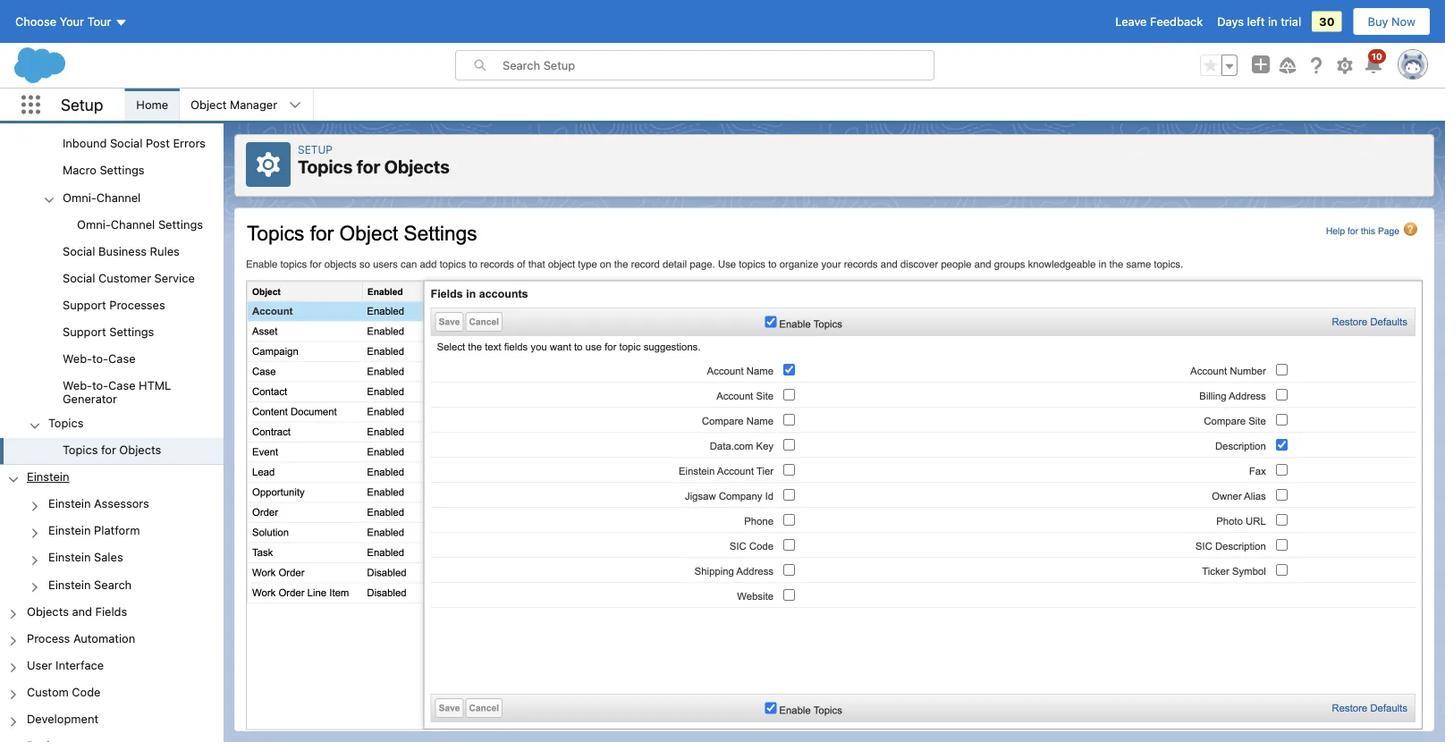 Task type: locate. For each thing, give the bounding box(es) containing it.
buy now button
[[1353, 7, 1431, 36]]

topics down the topics link at bottom left
[[63, 443, 98, 456]]

fields
[[95, 604, 127, 618]]

for inside setup topics for objects
[[357, 156, 380, 177]]

user interface link
[[27, 658, 104, 674]]

einstein for einstein assessors
[[48, 497, 91, 510]]

social for customer
[[63, 271, 95, 284]]

settings inside 'link'
[[100, 163, 144, 177]]

1 horizontal spatial objects
[[119, 443, 161, 456]]

service
[[106, 110, 146, 123], [154, 271, 195, 284]]

omni-channel link
[[63, 190, 141, 206]]

2 vertical spatial topics
[[63, 443, 98, 456]]

einstein down the topics link at bottom left
[[27, 470, 69, 483]]

einstein search link
[[48, 578, 132, 594]]

topics
[[298, 156, 353, 177], [48, 416, 84, 430], [63, 443, 98, 456]]

0 vertical spatial objects
[[384, 156, 450, 177]]

case
[[108, 352, 136, 365], [108, 379, 136, 392]]

support for support settings
[[63, 325, 106, 338]]

1 horizontal spatial service
[[154, 271, 195, 284]]

2 support from the top
[[63, 325, 106, 338]]

web- down web-to-case link
[[63, 379, 92, 392]]

0 horizontal spatial setup
[[61, 95, 103, 114]]

social for business
[[63, 244, 95, 258]]

settings down processes on the left top of the page
[[109, 325, 154, 338]]

choose
[[15, 15, 56, 28]]

object
[[191, 98, 227, 111]]

0 vertical spatial for
[[357, 156, 380, 177]]

processes
[[109, 298, 165, 311]]

einstein up einstein search
[[48, 551, 91, 564]]

1 horizontal spatial for
[[357, 156, 380, 177]]

topics tree item
[[0, 411, 224, 465]]

trial
[[1281, 15, 1301, 28]]

for inside tree item
[[101, 443, 116, 456]]

group containing einstein assessors
[[0, 491, 224, 599]]

1 vertical spatial omni-
[[77, 217, 111, 231]]

web- inside web-to-case html generator
[[63, 379, 92, 392]]

1 horizontal spatial setup
[[298, 143, 333, 156]]

0 vertical spatial setup
[[61, 95, 103, 114]]

manager
[[230, 98, 277, 111]]

inbound social post errors
[[63, 136, 206, 150]]

assessors
[[94, 497, 149, 510]]

support processes
[[63, 298, 165, 311]]

web-to-case
[[63, 352, 136, 365]]

0 horizontal spatial objects
[[27, 604, 69, 618]]

2 case from the top
[[108, 379, 136, 392]]

social up support processes
[[63, 271, 95, 284]]

1 vertical spatial channel
[[111, 217, 155, 231]]

case inside web-to-case html generator
[[108, 379, 136, 392]]

channel
[[96, 190, 141, 204], [111, 217, 155, 231]]

objects and fields link
[[27, 604, 127, 621]]

einstein up einstein sales
[[48, 524, 91, 537]]

2 to- from the top
[[92, 379, 108, 392]]

1 vertical spatial topics
[[48, 416, 84, 430]]

omni- down macro
[[63, 190, 96, 204]]

0 horizontal spatial for
[[101, 443, 116, 456]]

settings down the inbound social post errors link on the top left
[[100, 163, 144, 177]]

support up web-to-case
[[63, 325, 106, 338]]

einstein tree item
[[0, 465, 224, 599]]

0 vertical spatial support
[[63, 298, 106, 311]]

topics for objects
[[63, 443, 161, 456]]

case down support settings link
[[108, 352, 136, 365]]

objects
[[384, 156, 450, 177], [119, 443, 161, 456], [27, 604, 69, 618]]

business
[[98, 244, 147, 258]]

social business rules
[[63, 244, 180, 258]]

case left html
[[108, 379, 136, 392]]

Search Setup text field
[[503, 51, 934, 80]]

2 horizontal spatial objects
[[384, 156, 450, 177]]

einstein assessors link
[[48, 497, 149, 513]]

einstein
[[27, 470, 69, 483], [48, 497, 91, 510], [48, 524, 91, 537], [48, 551, 91, 564], [48, 578, 91, 591]]

days
[[1217, 15, 1244, 28]]

object manager link
[[180, 89, 288, 121]]

1 vertical spatial setup
[[298, 143, 333, 156]]

channel up 'business'
[[111, 217, 155, 231]]

1 vertical spatial for
[[101, 443, 116, 456]]

social
[[110, 136, 143, 150], [63, 244, 95, 258], [63, 271, 95, 284]]

omni-channel tree item
[[0, 185, 224, 239]]

0 vertical spatial case
[[108, 352, 136, 365]]

service up inbound social post errors
[[106, 110, 146, 123]]

channel down macro settings 'link'
[[96, 190, 141, 204]]

social left 'business'
[[63, 244, 95, 258]]

case for web-to-case html generator
[[108, 379, 136, 392]]

social business rules link
[[63, 244, 180, 260]]

0 vertical spatial topics
[[298, 156, 353, 177]]

support processes link
[[63, 298, 165, 314]]

omni-
[[63, 190, 96, 204], [77, 217, 111, 231]]

topics for topics for objects
[[63, 443, 98, 456]]

0 horizontal spatial service
[[106, 110, 146, 123]]

omni-channel settings link
[[77, 217, 203, 233]]

topics down generator
[[48, 416, 84, 430]]

group
[[0, 0, 224, 465], [0, 0, 224, 411], [1200, 55, 1238, 76], [0, 491, 224, 599]]

home
[[136, 98, 168, 111]]

settings
[[150, 110, 194, 123], [100, 163, 144, 177], [158, 217, 203, 231], [109, 325, 154, 338]]

1 vertical spatial support
[[63, 325, 106, 338]]

days left in trial
[[1217, 15, 1301, 28]]

web-to-case link
[[63, 352, 136, 368]]

30
[[1319, 15, 1335, 28]]

1 vertical spatial case
[[108, 379, 136, 392]]

support
[[63, 298, 106, 311], [63, 325, 106, 338]]

einstein platform link
[[48, 524, 140, 540]]

to- down web-to-case link
[[92, 379, 108, 392]]

1 support from the top
[[63, 298, 106, 311]]

user interface
[[27, 658, 104, 672]]

to- inside web-to-case html generator
[[92, 379, 108, 392]]

0 vertical spatial to-
[[92, 352, 108, 365]]

einstein sales
[[48, 551, 123, 564]]

development link
[[27, 712, 98, 728]]

setup inside setup topics for objects
[[298, 143, 333, 156]]

automation
[[73, 631, 135, 645]]

0 vertical spatial web-
[[63, 352, 92, 365]]

1 to- from the top
[[92, 352, 108, 365]]

einstein down 'einstein' link
[[48, 497, 91, 510]]

macro settings link
[[63, 163, 144, 180]]

your
[[60, 15, 84, 28]]

setup
[[61, 95, 103, 114], [298, 143, 333, 156]]

2 web- from the top
[[63, 379, 92, 392]]

interface
[[55, 658, 104, 672]]

web- inside web-to-case link
[[63, 352, 92, 365]]

1 case from the top
[[108, 352, 136, 365]]

support for support processes
[[63, 298, 106, 311]]

objects inside setup topics for objects
[[384, 156, 450, 177]]

sales
[[94, 551, 123, 564]]

2 vertical spatial social
[[63, 271, 95, 284]]

topics for objects tree item
[[0, 438, 224, 465]]

0 vertical spatial social
[[110, 136, 143, 150]]

einstein for einstein search
[[48, 578, 91, 591]]

support inside support settings link
[[63, 325, 106, 338]]

topics link
[[48, 416, 84, 432]]

user
[[27, 658, 52, 672]]

1 vertical spatial objects
[[119, 443, 161, 456]]

post
[[146, 136, 170, 150]]

to- down support settings link
[[92, 352, 108, 365]]

1 vertical spatial web-
[[63, 379, 92, 392]]

object manager
[[191, 98, 277, 111]]

settings inside omni-channel tree item
[[158, 217, 203, 231]]

topics down setup link
[[298, 156, 353, 177]]

support inside support processes link
[[63, 298, 106, 311]]

topics inside tree item
[[63, 443, 98, 456]]

einstein search
[[48, 578, 132, 591]]

field service settings
[[77, 110, 194, 123]]

1 web- from the top
[[63, 352, 92, 365]]

web- down support settings link
[[63, 352, 92, 365]]

web-
[[63, 352, 92, 365], [63, 379, 92, 392]]

errors
[[173, 136, 206, 150]]

platform
[[94, 524, 140, 537]]

0 vertical spatial omni-
[[63, 190, 96, 204]]

omni- down omni-channel link on the top of the page
[[77, 217, 111, 231]]

1 vertical spatial to-
[[92, 379, 108, 392]]

settings up the rules
[[158, 217, 203, 231]]

social down field service settings link
[[110, 136, 143, 150]]

buy
[[1368, 15, 1389, 28]]

support up "support settings" at top left
[[63, 298, 106, 311]]

1 vertical spatial social
[[63, 244, 95, 258]]

1 vertical spatial service
[[154, 271, 195, 284]]

einstein up objects and fields
[[48, 578, 91, 591]]

0 vertical spatial channel
[[96, 190, 141, 204]]

service down the rules
[[154, 271, 195, 284]]



Task type: vqa. For each thing, say whether or not it's contained in the screenshot.
Trial at top right
yes



Task type: describe. For each thing, give the bounding box(es) containing it.
to- for web-to-case html generator
[[92, 379, 108, 392]]

omni- for omni-channel settings
[[77, 217, 111, 231]]

topics for objects link
[[63, 443, 161, 459]]

social customer service
[[63, 271, 195, 284]]

macro
[[63, 163, 96, 177]]

topics for the topics link at bottom left
[[48, 416, 84, 430]]

einstein for einstein platform
[[48, 524, 91, 537]]

field service settings link
[[77, 110, 194, 126]]

tour
[[87, 15, 111, 28]]

process automation link
[[27, 631, 135, 648]]

web-to-case html generator link
[[63, 379, 224, 405]]

and
[[72, 604, 92, 618]]

support settings link
[[63, 325, 154, 341]]

web- for web-to-case
[[63, 352, 92, 365]]

einstein platform
[[48, 524, 140, 537]]

settings up post
[[150, 110, 194, 123]]

web- for web-to-case html generator
[[63, 379, 92, 392]]

einstein assessors
[[48, 497, 149, 510]]

search
[[94, 578, 132, 591]]

omni-channel
[[63, 190, 141, 204]]

process
[[27, 631, 70, 645]]

html
[[139, 379, 171, 392]]

einstein sales link
[[48, 551, 123, 567]]

custom code
[[27, 685, 101, 699]]

objects and fields
[[27, 604, 127, 618]]

process automation
[[27, 631, 135, 645]]

in
[[1268, 15, 1278, 28]]

generator
[[63, 392, 117, 405]]

objects inside tree item
[[119, 443, 161, 456]]

channel for omni-channel settings
[[111, 217, 155, 231]]

choose your tour button
[[14, 7, 128, 36]]

now
[[1392, 15, 1416, 28]]

left
[[1247, 15, 1265, 28]]

leave
[[1115, 15, 1147, 28]]

to- for web-to-case
[[92, 352, 108, 365]]

10
[[1372, 51, 1383, 61]]

einstein for 'einstein' link
[[27, 470, 69, 483]]

social customer service link
[[63, 271, 195, 287]]

choose your tour
[[15, 15, 111, 28]]

case for web-to-case
[[108, 352, 136, 365]]

leave feedback
[[1115, 15, 1203, 28]]

0 vertical spatial service
[[106, 110, 146, 123]]

setup topics for objects
[[298, 143, 450, 177]]

custom code link
[[27, 685, 101, 701]]

home link
[[126, 89, 179, 121]]

support settings
[[63, 325, 154, 338]]

setup for setup
[[61, 95, 103, 114]]

10 button
[[1363, 49, 1386, 76]]

field
[[77, 110, 103, 123]]

topics inside setup topics for objects
[[298, 156, 353, 177]]

customer
[[98, 271, 151, 284]]

feedback
[[1150, 15, 1203, 28]]

omni- for omni-channel
[[63, 190, 96, 204]]

channel for omni-channel
[[96, 190, 141, 204]]

inbound social post errors link
[[63, 136, 206, 153]]

leave feedback link
[[1115, 15, 1203, 28]]

einstein for einstein sales
[[48, 551, 91, 564]]

buy now
[[1368, 15, 1416, 28]]

code
[[72, 685, 101, 699]]

custom
[[27, 685, 69, 699]]

einstein link
[[27, 470, 69, 486]]

setup link
[[298, 143, 333, 156]]

2 vertical spatial objects
[[27, 604, 69, 618]]

macro settings
[[63, 163, 144, 177]]

web-to-case html generator
[[63, 379, 171, 405]]

development
[[27, 712, 98, 725]]

omni-channel settings
[[77, 217, 203, 231]]

setup for setup topics for objects
[[298, 143, 333, 156]]

rules
[[150, 244, 180, 258]]

inbound
[[63, 136, 107, 150]]



